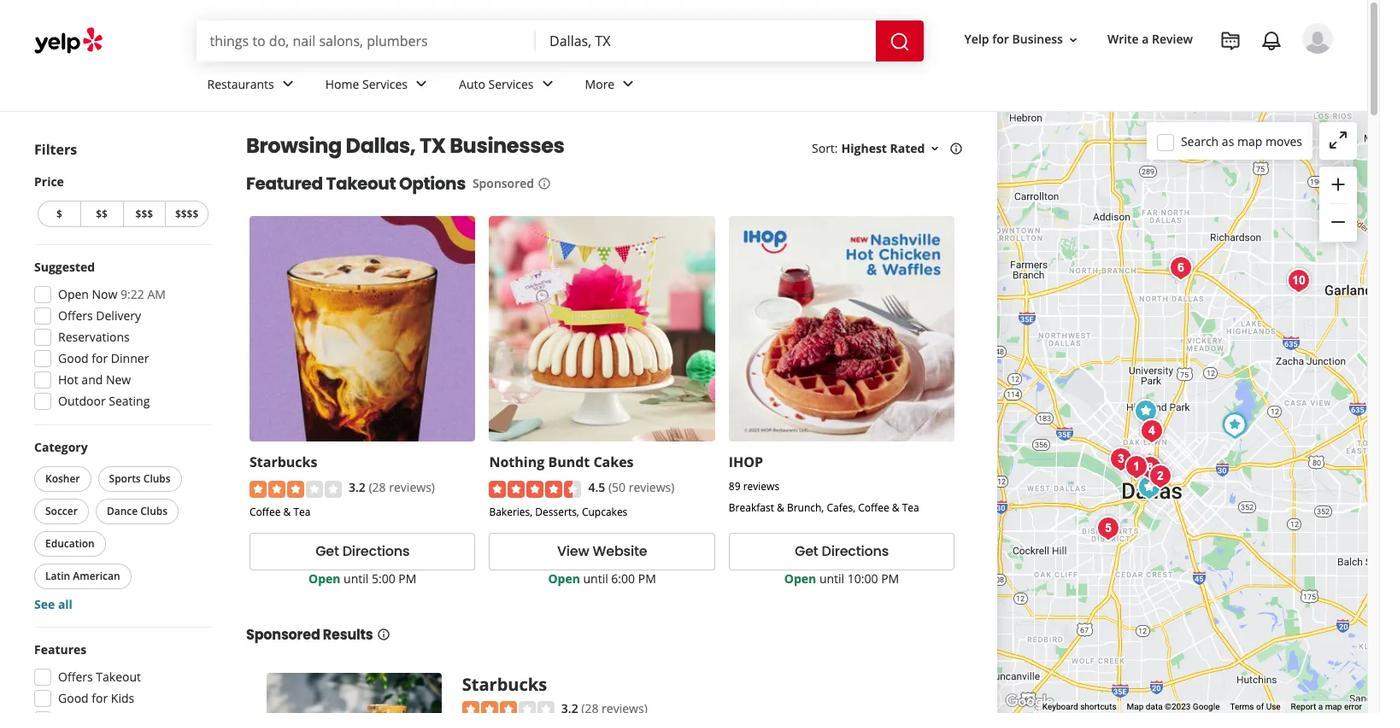 Task type: describe. For each thing, give the bounding box(es) containing it.
bundt
[[548, 453, 590, 472]]

latin american button
[[34, 564, 131, 590]]

clubs for sports clubs
[[143, 472, 171, 486]]

write
[[1108, 31, 1139, 47]]

error
[[1345, 703, 1363, 712]]

new
[[106, 372, 131, 388]]

map data ©2023 google
[[1127, 703, 1220, 712]]

reservations
[[58, 329, 130, 345]]

zoom in image
[[1329, 174, 1349, 195]]

open now 9:22 am
[[58, 286, 166, 303]]

ihop image
[[1218, 409, 1252, 443]]

results
[[323, 626, 373, 645]]

tx
[[420, 132, 446, 160]]

6:00
[[612, 571, 635, 587]]

yelp
[[965, 31, 990, 47]]

use
[[1267, 703, 1281, 712]]

ihop
[[729, 453, 764, 472]]

clubs for dance clubs
[[140, 504, 168, 519]]

keyboard
[[1043, 703, 1079, 712]]

soccer
[[45, 504, 78, 519]]

notifications image
[[1262, 31, 1282, 51]]

1 horizontal spatial &
[[777, 501, 785, 516]]

juanita's panaderia image
[[1092, 512, 1126, 546]]

coffee inside coffee & tea get directions
[[250, 505, 281, 520]]

sports
[[109, 472, 141, 486]]

all
[[58, 597, 73, 613]]

breakfast
[[729, 501, 775, 516]]

education button
[[34, 532, 106, 557]]

google image
[[1002, 692, 1059, 714]]

dance clubs button
[[96, 499, 179, 525]]

review
[[1153, 31, 1194, 47]]

16 chevron down v2 image
[[929, 142, 943, 155]]

desserts,
[[536, 505, 580, 520]]

dinner
[[111, 351, 149, 367]]

2 directions from the left
[[822, 542, 889, 562]]

nothing bundt cakes
[[489, 453, 634, 472]]

3.2 (28 reviews)
[[349, 480, 435, 496]]

for for dinner
[[92, 351, 108, 367]]

services for home services
[[363, 76, 408, 92]]

cakes
[[594, 453, 634, 472]]

1 horizontal spatial 3.2 star rating image
[[462, 702, 555, 714]]

delivery
[[96, 308, 141, 324]]

sports clubs
[[109, 472, 171, 486]]

map for moves
[[1238, 133, 1263, 149]]

2 pm from the left
[[638, 571, 656, 587]]

the cupcake experience image
[[1104, 443, 1139, 477]]

ihop link
[[729, 453, 764, 472]]

get directions link for &
[[729, 533, 955, 571]]

cupcakes
[[582, 505, 628, 520]]

yazzi cakes image
[[1133, 451, 1168, 486]]

sierra valley food image
[[1144, 460, 1178, 494]]

rated
[[891, 140, 926, 156]]

sponsored for sponsored results
[[246, 626, 320, 645]]

reviews) for get directions
[[389, 480, 435, 496]]

alamo drafthouse cinema cedars image
[[1133, 471, 1167, 505]]

am
[[147, 286, 166, 303]]

tea inside coffee & tea get directions
[[294, 505, 311, 520]]

1 horizontal spatial starbucks link
[[462, 674, 547, 697]]

0 vertical spatial starbucks
[[250, 453, 318, 472]]

directions inside coffee & tea get directions
[[343, 542, 410, 562]]

& inside coffee & tea get directions
[[283, 505, 291, 520]]

good for dinner
[[58, 351, 149, 367]]

$
[[56, 207, 62, 221]]

the mabee foundation cafe image
[[1164, 251, 1198, 286]]

home
[[326, 76, 359, 92]]

good for good for dinner
[[58, 351, 89, 367]]

auto services link
[[445, 62, 572, 111]]

dance
[[107, 504, 138, 519]]

open for ihop
[[785, 571, 817, 587]]

coffee inside ihop 89 reviews breakfast & brunch, cafes, coffee & tea
[[859, 501, 890, 516]]

a for write
[[1143, 31, 1150, 47]]

9:22
[[121, 286, 144, 303]]

sponsored for sponsored
[[473, 175, 534, 192]]

until for get
[[344, 571, 369, 587]]

sports clubs button
[[98, 467, 182, 492]]

american
[[73, 569, 120, 584]]

price group
[[34, 174, 212, 231]]

0 vertical spatial starbucks link
[[250, 453, 318, 472]]

open until 6:00 pm
[[548, 571, 656, 587]]

open inside group
[[58, 286, 89, 303]]

auto services
[[459, 76, 534, 92]]

keyboard shortcuts button
[[1043, 702, 1117, 714]]

takeout for featured
[[326, 172, 396, 196]]

of
[[1257, 703, 1265, 712]]

Near text field
[[550, 32, 862, 50]]

suggested
[[34, 259, 95, 275]]

restaurants link
[[194, 62, 312, 111]]

write a review
[[1108, 31, 1194, 47]]

brunch,
[[787, 501, 824, 516]]

none field near
[[550, 32, 862, 50]]

view website link
[[489, 533, 715, 571]]

yelp for business button
[[958, 24, 1087, 55]]

ihop 89 reviews breakfast & brunch, cafes, coffee & tea
[[729, 453, 920, 516]]

terms of use
[[1231, 703, 1281, 712]]

dance clubs
[[107, 504, 168, 519]]

education
[[45, 537, 95, 551]]

open until 10:00 pm
[[785, 571, 900, 587]]

yelp for business
[[965, 31, 1064, 47]]

terms
[[1231, 703, 1255, 712]]

brad k. image
[[1303, 23, 1334, 54]]

tea inside ihop 89 reviews breakfast & brunch, cafes, coffee & tea
[[903, 501, 920, 516]]

business categories element
[[194, 62, 1334, 111]]

10:00
[[848, 571, 879, 587]]

restaurants
[[207, 76, 274, 92]]

map
[[1127, 703, 1144, 712]]

map region
[[861, 0, 1381, 714]]

nothing bundt cakes link
[[489, 453, 634, 472]]

0 vertical spatial 3.2 star rating image
[[250, 481, 342, 498]]

16 chevron down v2 image
[[1067, 33, 1081, 47]]

2 get from the left
[[795, 542, 819, 562]]

keyboard shortcuts
[[1043, 703, 1117, 712]]

pm for breakfast
[[882, 571, 900, 587]]

highest
[[842, 140, 887, 156]]

report a map error
[[1292, 703, 1363, 712]]

reviews
[[744, 480, 780, 495]]



Task type: locate. For each thing, give the bounding box(es) containing it.
0 horizontal spatial pm
[[399, 571, 417, 587]]

reviews) right (28
[[389, 480, 435, 496]]

a for report
[[1319, 703, 1324, 712]]

0 horizontal spatial services
[[363, 76, 408, 92]]

1 horizontal spatial 16 info v2 image
[[538, 177, 551, 191]]

1 none field from the left
[[210, 32, 522, 50]]

1 horizontal spatial until
[[584, 571, 609, 587]]

cmye: yelp loves the nightlife, baby! image
[[1120, 451, 1154, 485]]

1 pm from the left
[[399, 571, 417, 587]]

1 vertical spatial starbucks link
[[462, 674, 547, 697]]

1 horizontal spatial a
[[1319, 703, 1324, 712]]

0 horizontal spatial 16 info v2 image
[[377, 628, 390, 642]]

services inside auto services link
[[489, 76, 534, 92]]

2 good from the top
[[58, 691, 89, 707]]

map
[[1238, 133, 1263, 149], [1326, 703, 1343, 712]]

search image
[[890, 31, 910, 52]]

0 vertical spatial 16 info v2 image
[[538, 177, 551, 191]]

good up hot
[[58, 351, 89, 367]]

bakeries,
[[489, 505, 533, 520]]

0 horizontal spatial a
[[1143, 31, 1150, 47]]

pm right 5:00
[[399, 571, 417, 587]]

1 vertical spatial for
[[92, 351, 108, 367]]

1 vertical spatial takeout
[[96, 669, 141, 686]]

a
[[1143, 31, 1150, 47], [1319, 703, 1324, 712]]

$$ button
[[80, 201, 123, 227]]

0 vertical spatial for
[[993, 31, 1010, 47]]

for inside button
[[993, 31, 1010, 47]]

2 24 chevron down v2 image from the left
[[618, 74, 639, 94]]

map left error
[[1326, 703, 1343, 712]]

24 chevron down v2 image
[[278, 74, 298, 94], [411, 74, 432, 94]]

1 get from the left
[[316, 542, 339, 562]]

group
[[1320, 167, 1358, 242], [29, 259, 212, 416], [31, 439, 212, 614], [29, 642, 212, 714]]

16 info v2 image down businesses
[[538, 177, 551, 191]]

services right auto at the top of page
[[489, 76, 534, 92]]

3 pm from the left
[[882, 571, 900, 587]]

pm for get
[[399, 571, 417, 587]]

1 horizontal spatial 24 chevron down v2 image
[[618, 74, 639, 94]]

0 horizontal spatial directions
[[343, 542, 410, 562]]

0 vertical spatial takeout
[[326, 172, 396, 196]]

search as map moves
[[1182, 133, 1303, 149]]

0 vertical spatial a
[[1143, 31, 1150, 47]]

24 chevron down v2 image for more
[[618, 74, 639, 94]]

1 until from the left
[[344, 571, 369, 587]]

until down get directions
[[820, 571, 845, 587]]

takeout
[[326, 172, 396, 196], [96, 669, 141, 686]]

see
[[34, 597, 55, 613]]

open down coffee & tea get directions
[[309, 571, 341, 587]]

directions up 5:00
[[343, 542, 410, 562]]

1 vertical spatial clubs
[[140, 504, 168, 519]]

1 good from the top
[[58, 351, 89, 367]]

filters
[[34, 140, 77, 159]]

2 24 chevron down v2 image from the left
[[411, 74, 432, 94]]

offers for offers takeout
[[58, 669, 93, 686]]

starbucks image
[[1135, 453, 1169, 487]]

kids
[[111, 691, 134, 707]]

view website
[[557, 542, 648, 562]]

clubs
[[143, 472, 171, 486], [140, 504, 168, 519]]

business
[[1013, 31, 1064, 47]]

(50
[[609, 480, 626, 496]]

sort:
[[812, 140, 838, 156]]

none field up 'business categories' element at the top of page
[[550, 32, 862, 50]]

1 vertical spatial starbucks
[[462, 674, 547, 697]]

none field find
[[210, 32, 522, 50]]

1 vertical spatial 16 info v2 image
[[377, 628, 390, 642]]

offers
[[58, 308, 93, 324], [58, 669, 93, 686]]

hot
[[58, 372, 78, 388]]

1 24 chevron down v2 image from the left
[[278, 74, 298, 94]]

3.2 star rating image
[[250, 481, 342, 498], [462, 702, 555, 714]]

latin american
[[45, 569, 120, 584]]

view
[[557, 542, 590, 562]]

2 horizontal spatial pm
[[882, 571, 900, 587]]

16 info v2 image
[[538, 177, 551, 191], [377, 628, 390, 642]]

home services link
[[312, 62, 445, 111]]

website
[[593, 542, 648, 562]]

$$
[[96, 207, 108, 221]]

1 horizontal spatial tea
[[903, 501, 920, 516]]

offers delivery
[[58, 308, 141, 324]]

24 chevron down v2 image left auto at the top of page
[[411, 74, 432, 94]]

24 chevron down v2 image right the restaurants
[[278, 74, 298, 94]]

2 none field from the left
[[550, 32, 862, 50]]

&
[[777, 501, 785, 516], [892, 501, 900, 516], [283, 505, 291, 520]]

shortcuts
[[1081, 703, 1117, 712]]

map right as
[[1238, 133, 1263, 149]]

pm right 10:00
[[882, 571, 900, 587]]

get up open until 5:00 pm
[[316, 542, 339, 562]]

0 horizontal spatial 24 chevron down v2 image
[[278, 74, 298, 94]]

1 vertical spatial map
[[1326, 703, 1343, 712]]

a right "write"
[[1143, 31, 1150, 47]]

1 horizontal spatial pm
[[638, 571, 656, 587]]

report a map error link
[[1292, 703, 1363, 712]]

4.5 star rating image
[[489, 481, 582, 498]]

24 chevron down v2 image for restaurants
[[278, 74, 298, 94]]

offers takeout
[[58, 669, 141, 686]]

services for auto services
[[489, 76, 534, 92]]

2 offers from the top
[[58, 669, 93, 686]]

$$$
[[136, 207, 153, 221]]

24 chevron down v2 image right more
[[618, 74, 639, 94]]

coffee
[[859, 501, 890, 516], [250, 505, 281, 520]]

1 horizontal spatial none field
[[550, 32, 862, 50]]

for down 'offers takeout'
[[92, 691, 108, 707]]

24 chevron down v2 image inside restaurants link
[[278, 74, 298, 94]]

kosher
[[45, 472, 80, 486]]

1 get directions link from the left
[[250, 533, 476, 571]]

highest rated button
[[842, 140, 943, 156]]

1 horizontal spatial coffee
[[859, 501, 890, 516]]

yelp elite event: refined at rye 51 image
[[1135, 415, 1169, 449]]

89
[[729, 480, 741, 495]]

dallas,
[[346, 132, 416, 160]]

0 horizontal spatial until
[[344, 571, 369, 587]]

0 vertical spatial clubs
[[143, 472, 171, 486]]

group containing features
[[29, 642, 212, 714]]

3 until from the left
[[820, 571, 845, 587]]

0 horizontal spatial &
[[283, 505, 291, 520]]

cafes,
[[827, 501, 856, 516]]

2 horizontal spatial &
[[892, 501, 900, 516]]

open down view
[[548, 571, 580, 587]]

group containing suggested
[[29, 259, 212, 416]]

until left 5:00
[[344, 571, 369, 587]]

tea
[[903, 501, 920, 516], [294, 505, 311, 520]]

map for error
[[1326, 703, 1343, 712]]

directions
[[343, 542, 410, 562], [822, 542, 889, 562]]

open down the suggested
[[58, 286, 89, 303]]

reviews)
[[389, 480, 435, 496], [629, 480, 675, 496]]

2 until from the left
[[584, 571, 609, 587]]

1 horizontal spatial 24 chevron down v2 image
[[411, 74, 432, 94]]

services right "home"
[[363, 76, 408, 92]]

2 reviews) from the left
[[629, 480, 675, 496]]

$$$ button
[[123, 201, 165, 227]]

4.5 (50 reviews)
[[589, 480, 675, 496]]

for for business
[[993, 31, 1010, 47]]

1 vertical spatial 3.2 star rating image
[[462, 702, 555, 714]]

$$$$ button
[[165, 201, 209, 227]]

24 chevron down v2 image
[[537, 74, 558, 94], [618, 74, 639, 94]]

None field
[[210, 32, 522, 50], [550, 32, 862, 50]]

nothing bundt cakes image
[[1129, 395, 1163, 429]]

get
[[316, 542, 339, 562], [795, 542, 819, 562]]

24 chevron down v2 image right auto services
[[537, 74, 558, 94]]

more
[[585, 76, 615, 92]]

for right yelp
[[993, 31, 1010, 47]]

0 vertical spatial offers
[[58, 308, 93, 324]]

good for kids
[[58, 691, 134, 707]]

offers up good for kids
[[58, 669, 93, 686]]

1 directions from the left
[[343, 542, 410, 562]]

2 services from the left
[[489, 76, 534, 92]]

businesses
[[450, 132, 565, 160]]

bakeries, desserts, cupcakes
[[489, 505, 628, 520]]

until for breakfast
[[820, 571, 845, 587]]

for for kids
[[92, 691, 108, 707]]

reviews) right (50
[[629, 480, 675, 496]]

None search field
[[196, 21, 927, 62]]

category
[[34, 439, 88, 456]]

0 horizontal spatial get
[[316, 542, 339, 562]]

more link
[[572, 62, 653, 111]]

24 chevron down v2 image inside auto services link
[[537, 74, 558, 94]]

24 chevron down v2 image inside more link
[[618, 74, 639, 94]]

1 vertical spatial offers
[[58, 669, 93, 686]]

open down get directions
[[785, 571, 817, 587]]

1 vertical spatial sponsored
[[246, 626, 320, 645]]

$ button
[[38, 201, 80, 227]]

hot and new
[[58, 372, 131, 388]]

1 horizontal spatial reviews)
[[629, 480, 675, 496]]

until left 6:00
[[584, 571, 609, 587]]

soccer button
[[34, 499, 89, 525]]

0 horizontal spatial map
[[1238, 133, 1263, 149]]

0 horizontal spatial sponsored
[[246, 626, 320, 645]]

1 horizontal spatial directions
[[822, 542, 889, 562]]

projects image
[[1221, 31, 1241, 51]]

takeout for offers
[[96, 669, 141, 686]]

zoom out image
[[1329, 212, 1349, 233]]

coffee & tea get directions
[[250, 505, 410, 562]]

good down 'offers takeout'
[[58, 691, 89, 707]]

services inside home services link
[[363, 76, 408, 92]]

takeout down 'dallas,'
[[326, 172, 396, 196]]

user actions element
[[951, 21, 1358, 127]]

see all
[[34, 597, 73, 613]]

5:00
[[372, 571, 396, 587]]

24 chevron down v2 image for home services
[[411, 74, 432, 94]]

0 horizontal spatial starbucks link
[[250, 453, 318, 472]]

0 vertical spatial sponsored
[[473, 175, 534, 192]]

0 horizontal spatial takeout
[[96, 669, 141, 686]]

latin
[[45, 569, 70, 584]]

for up the hot and new
[[92, 351, 108, 367]]

1 vertical spatial good
[[58, 691, 89, 707]]

home services
[[326, 76, 408, 92]]

a right report
[[1319, 703, 1324, 712]]

good
[[58, 351, 89, 367], [58, 691, 89, 707]]

get directions link for directions
[[250, 533, 476, 571]]

offers for offers delivery
[[58, 308, 93, 324]]

16 info v2 image right results
[[377, 628, 390, 642]]

directions up 10:00
[[822, 542, 889, 562]]

and
[[82, 372, 103, 388]]

0 horizontal spatial starbucks
[[250, 453, 318, 472]]

now
[[92, 286, 118, 303]]

1 horizontal spatial starbucks
[[462, 674, 547, 697]]

0 vertical spatial good
[[58, 351, 89, 367]]

0 horizontal spatial 3.2 star rating image
[[250, 481, 342, 498]]

none field up home services
[[210, 32, 522, 50]]

featured takeout options
[[246, 172, 466, 196]]

1 vertical spatial a
[[1319, 703, 1324, 712]]

clubs right dance
[[140, 504, 168, 519]]

expand map image
[[1329, 130, 1349, 150]]

clubs right sports
[[143, 472, 171, 486]]

1 horizontal spatial map
[[1326, 703, 1343, 712]]

write a review link
[[1101, 24, 1200, 55]]

0 horizontal spatial get directions link
[[250, 533, 476, 571]]

0 horizontal spatial coffee
[[250, 505, 281, 520]]

browsing
[[246, 132, 342, 160]]

options
[[399, 172, 466, 196]]

good for good for kids
[[58, 691, 89, 707]]

2 vertical spatial for
[[92, 691, 108, 707]]

1 horizontal spatial get directions link
[[729, 533, 955, 571]]

nothing
[[489, 453, 545, 472]]

sponsored left results
[[246, 626, 320, 645]]

get directions link down 3.2
[[250, 533, 476, 571]]

get directions
[[795, 542, 889, 562]]

2 get directions link from the left
[[729, 533, 955, 571]]

Find text field
[[210, 32, 522, 50]]

auto
[[459, 76, 486, 92]]

1 horizontal spatial takeout
[[326, 172, 396, 196]]

©2023
[[1165, 703, 1191, 712]]

get directions link down cafes,
[[729, 533, 955, 571]]

kosher button
[[34, 467, 91, 492]]

pm right 6:00
[[638, 571, 656, 587]]

open for nothing bundt cakes
[[548, 571, 580, 587]]

starbucks
[[250, 453, 318, 472], [462, 674, 547, 697]]

0 horizontal spatial none field
[[210, 32, 522, 50]]

get inside coffee & tea get directions
[[316, 542, 339, 562]]

24 chevron down v2 image for auto services
[[537, 74, 558, 94]]

1 services from the left
[[363, 76, 408, 92]]

1 horizontal spatial sponsored
[[473, 175, 534, 192]]

0 horizontal spatial tea
[[294, 505, 311, 520]]

outdoor seating
[[58, 393, 150, 410]]

open for starbucks
[[309, 571, 341, 587]]

reviews) for view website
[[629, 480, 675, 496]]

1 24 chevron down v2 image from the left
[[537, 74, 558, 94]]

open until 5:00 pm
[[309, 571, 417, 587]]

1 offers from the top
[[58, 308, 93, 324]]

1 horizontal spatial services
[[489, 76, 534, 92]]

group containing category
[[31, 439, 212, 614]]

4.5
[[589, 480, 606, 496]]

2 horizontal spatial until
[[820, 571, 845, 587]]

offers up reservations
[[58, 308, 93, 324]]

takeout inside group
[[96, 669, 141, 686]]

0 horizontal spatial 24 chevron down v2 image
[[537, 74, 558, 94]]

sponsored down businesses
[[473, 175, 534, 192]]

16 info v2 image
[[950, 142, 964, 155]]

get down brunch,
[[795, 542, 819, 562]]

fruteria maranatha image
[[1282, 264, 1316, 298]]

0 horizontal spatial reviews)
[[389, 480, 435, 496]]

1 horizontal spatial get
[[795, 542, 819, 562]]

takeout up kids
[[96, 669, 141, 686]]

24 chevron down v2 image inside home services link
[[411, 74, 432, 94]]

for
[[993, 31, 1010, 47], [92, 351, 108, 367], [92, 691, 108, 707]]

1 reviews) from the left
[[389, 480, 435, 496]]

0 vertical spatial map
[[1238, 133, 1263, 149]]



Task type: vqa. For each thing, say whether or not it's contained in the screenshot.
body inside the the Search dialog
no



